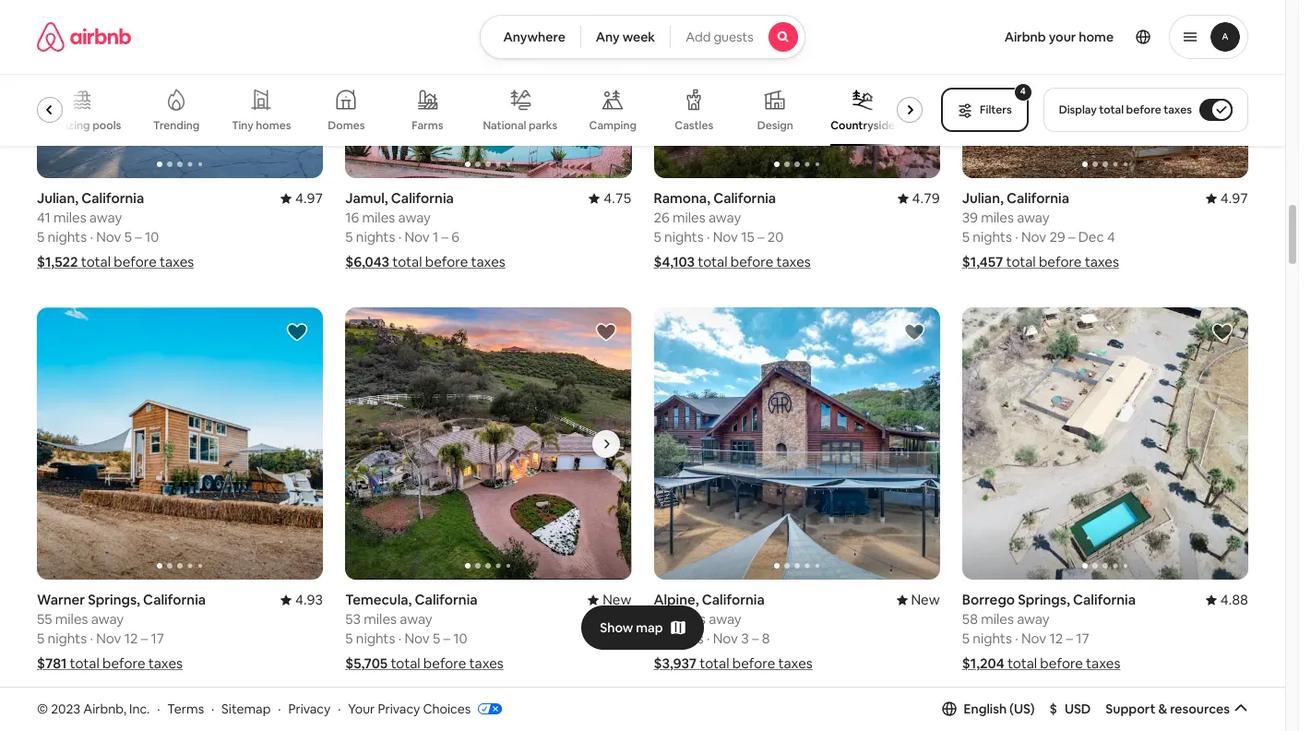 Task type: vqa. For each thing, say whether or not it's contained in the screenshot.
the 55
yes



Task type: describe. For each thing, give the bounding box(es) containing it.
castles
[[675, 118, 714, 133]]

nights for 53
[[356, 630, 395, 647]]

away for 26 miles away
[[709, 209, 742, 227]]

– for 39 miles away
[[1069, 228, 1076, 246]]

nights for 16
[[356, 228, 395, 246]]

temecula,
[[345, 591, 412, 608]]

support & resources button
[[1106, 700, 1249, 717]]

taxes inside 'button'
[[1164, 102, 1193, 117]]

terms link
[[167, 700, 204, 717]]

&
[[1159, 700, 1168, 717]]

miles inside warner springs, california 55 miles away 5 nights · nov 12 – 17 $781 total before taxes
[[55, 610, 88, 628]]

before inside warner springs, california 55 miles away 5 nights · nov 12 – 17 $781 total before taxes
[[102, 655, 145, 672]]

away inside warner springs, california 55 miles away 5 nights · nov 12 – 17 $781 total before taxes
[[91, 610, 124, 628]]

miles for 30
[[673, 610, 706, 628]]

nights for 26
[[665, 228, 704, 246]]

– inside warner springs, california 55 miles away 5 nights · nov 12 – 17 $781 total before taxes
[[141, 630, 148, 647]]

taxes inside warner springs, california 55 miles away 5 nights · nov 12 – 17 $781 total before taxes
[[148, 655, 183, 672]]

nov for 26 miles away
[[713, 228, 738, 246]]

away for 39 miles away
[[1017, 209, 1050, 227]]

nights inside borrego springs, california 58 miles away 5 nights · nov 12 – 17 $1,204 total before taxes
[[973, 630, 1012, 647]]

20
[[768, 228, 784, 246]]

any
[[596, 29, 620, 45]]

– for 26 miles away
[[758, 228, 765, 246]]

pools
[[92, 118, 121, 133]]

© 2023 airbnb, inc. ·
[[37, 700, 160, 717]]

4.93
[[295, 591, 323, 608]]

16
[[345, 209, 359, 227]]

· inside alpine, california 30 miles away 5 nights · nov 3 – 8 $3,937 total before taxes
[[707, 630, 710, 647]]

total inside alpine, california 30 miles away 5 nights · nov 3 – 8 $3,937 total before taxes
[[700, 655, 730, 672]]

4.75
[[604, 190, 632, 207]]

terms
[[167, 700, 204, 717]]

homes
[[256, 118, 291, 133]]

$1,522
[[37, 253, 78, 271]]

4.79 out of 5 average rating image
[[898, 190, 940, 207]]

dec
[[1079, 228, 1105, 246]]

53
[[345, 610, 361, 628]]

add to wishlist: borrego springs, california image
[[1212, 322, 1234, 344]]

1
[[433, 228, 439, 246]]

nights for 41
[[48, 228, 87, 246]]

julian, california 41 miles away 5 nights · nov 5 – 10 $1,522 total before taxes
[[37, 190, 194, 271]]

airbnb your home
[[1005, 29, 1114, 45]]

15
[[741, 228, 755, 246]]

5 inside ramona, california 26 miles away 5 nights · nov 15 – 20 $4,103 total before taxes
[[654, 228, 662, 246]]

8
[[762, 630, 770, 647]]

58
[[962, 610, 978, 628]]

before inside ramona, california 26 miles away 5 nights · nov 15 – 20 $4,103 total before taxes
[[731, 253, 774, 271]]

30
[[654, 610, 670, 628]]

nights for 39
[[973, 228, 1012, 246]]

california inside warner springs, california 55 miles away 5 nights · nov 12 – 17 $781 total before taxes
[[143, 591, 206, 608]]

california for 41 miles away
[[81, 190, 144, 207]]

warner
[[37, 591, 85, 608]]

borrego
[[962, 591, 1015, 608]]

new place to stay image for temecula, california 53 miles away 5 nights · nov 5 – 10 $5,705 total before taxes
[[588, 591, 632, 608]]

away for 30 miles away
[[709, 610, 742, 628]]

before inside julian, california 39 miles away 5 nights · nov 29 – dec 4 $1,457 total before taxes
[[1039, 253, 1082, 271]]

california inside borrego springs, california 58 miles away 5 nights · nov 12 – 17 $1,204 total before taxes
[[1073, 591, 1136, 608]]

total inside temecula, california 53 miles away 5 nights · nov 5 – 10 $5,705 total before taxes
[[391, 655, 421, 672]]

your
[[348, 700, 375, 717]]

$4,103
[[654, 253, 695, 271]]

6
[[452, 228, 460, 246]]

miles for 53
[[364, 610, 397, 628]]

nov for 30 miles away
[[713, 630, 738, 647]]

california for 26 miles away
[[714, 190, 776, 207]]

· inside borrego springs, california 58 miles away 5 nights · nov 12 – 17 $1,204 total before taxes
[[1015, 630, 1019, 647]]

filters button
[[942, 88, 1029, 132]]

– for 16 miles away
[[442, 228, 449, 246]]

airbnb your home link
[[994, 18, 1125, 56]]

national
[[483, 118, 527, 133]]

29
[[1050, 228, 1066, 246]]

jamul, california 16 miles away 5 nights · nov 1 – 6 $6,043 total before taxes
[[345, 190, 506, 271]]

inc.
[[129, 700, 150, 717]]

4.97 out of 5 average rating image for julian, california 41 miles away 5 nights · nov 5 – 10 $1,522 total before taxes
[[281, 190, 323, 207]]

· inside julian, california 41 miles away 5 nights · nov 5 – 10 $1,522 total before taxes
[[90, 228, 93, 246]]

miles for 26
[[673, 209, 706, 227]]

your privacy choices
[[348, 700, 471, 717]]

nov for 53 miles away
[[405, 630, 430, 647]]

tiny
[[232, 118, 254, 133]]

jamul,
[[345, 190, 388, 207]]

5 inside alpine, california 30 miles away 5 nights · nov 3 – 8 $3,937 total before taxes
[[654, 630, 662, 647]]

away for 53 miles away
[[400, 610, 433, 628]]

away inside borrego springs, california 58 miles away 5 nights · nov 12 – 17 $1,204 total before taxes
[[1017, 610, 1050, 628]]

12 for 55 miles away
[[124, 630, 138, 647]]

away for 41 miles away
[[89, 209, 122, 227]]

any week button
[[580, 15, 671, 59]]

sitemap link
[[222, 700, 271, 717]]

borrego springs, california 58 miles away 5 nights · nov 12 – 17 $1,204 total before taxes
[[962, 591, 1136, 672]]

california for 30 miles away
[[702, 591, 765, 608]]

farms
[[412, 118, 444, 133]]

display
[[1059, 102, 1097, 117]]

temecula, california 53 miles away 5 nights · nov 5 – 10 $5,705 total before taxes
[[345, 591, 504, 672]]

terms · sitemap · privacy ·
[[167, 700, 341, 717]]

choices
[[423, 700, 471, 717]]

english (us)
[[964, 700, 1035, 717]]

your
[[1049, 29, 1077, 45]]

before inside borrego springs, california 58 miles away 5 nights · nov 12 – 17 $1,204 total before taxes
[[1041, 655, 1083, 672]]

total inside 'button'
[[1100, 102, 1124, 117]]

alpine,
[[654, 591, 699, 608]]

41
[[37, 209, 50, 227]]

display total before taxes
[[1059, 102, 1193, 117]]

4
[[1108, 228, 1116, 246]]

warner springs, california 55 miles away 5 nights · nov 12 – 17 $781 total before taxes
[[37, 591, 206, 672]]

national parks
[[483, 118, 558, 133]]

4.79
[[912, 190, 940, 207]]

alpine, california 30 miles away 5 nights · nov 3 – 8 $3,937 total before taxes
[[654, 591, 813, 672]]

add guests
[[686, 29, 754, 45]]

resources
[[1171, 700, 1230, 717]]

$1,204
[[962, 655, 1005, 672]]

tiny homes
[[232, 118, 291, 133]]

privacy link
[[288, 700, 331, 717]]

taxes inside julian, california 39 miles away 5 nights · nov 29 – dec 4 $1,457 total before taxes
[[1085, 253, 1120, 271]]

12 for 58 miles away
[[1050, 630, 1063, 647]]



Task type: locate. For each thing, give the bounding box(es) containing it.
away
[[89, 209, 122, 227], [398, 209, 431, 227], [709, 209, 742, 227], [1017, 209, 1050, 227], [91, 610, 124, 628], [400, 610, 433, 628], [709, 610, 742, 628], [1017, 610, 1050, 628]]

· inside jamul, california 16 miles away 5 nights · nov 1 – 6 $6,043 total before taxes
[[398, 228, 402, 246]]

before inside display total before taxes 'button'
[[1127, 102, 1162, 117]]

springs, for 55 miles away
[[88, 591, 140, 608]]

0 horizontal spatial 4.97 out of 5 average rating image
[[281, 190, 323, 207]]

springs,
[[88, 591, 140, 608], [1018, 591, 1071, 608]]

miles inside borrego springs, california 58 miles away 5 nights · nov 12 – 17 $1,204 total before taxes
[[981, 610, 1014, 628]]

4.97
[[295, 190, 323, 207], [1221, 190, 1249, 207]]

miles inside ramona, california 26 miles away 5 nights · nov 15 – 20 $4,103 total before taxes
[[673, 209, 706, 227]]

new for alpine, california 30 miles away 5 nights · nov 3 – 8 $3,937 total before taxes
[[912, 591, 940, 608]]

39
[[962, 209, 978, 227]]

5 inside julian, california 39 miles away 5 nights · nov 29 – dec 4 $1,457 total before taxes
[[962, 228, 970, 246]]

total right the $3,937
[[700, 655, 730, 672]]

1 horizontal spatial 10
[[453, 630, 468, 647]]

2 12 from the left
[[1050, 630, 1063, 647]]

4.93 out of 5 average rating image
[[281, 591, 323, 608]]

before down 15
[[731, 253, 774, 271]]

new for temecula, california 53 miles away 5 nights · nov 5 – 10 $5,705 total before taxes
[[603, 591, 632, 608]]

17
[[151, 630, 164, 647], [1076, 630, 1090, 647]]

sitemap
[[222, 700, 271, 717]]

nov inside julian, california 41 miles away 5 nights · nov 5 – 10 $1,522 total before taxes
[[96, 228, 121, 246]]

nights inside jamul, california 16 miles away 5 nights · nov 1 – 6 $6,043 total before taxes
[[356, 228, 395, 246]]

countryside
[[831, 118, 895, 133]]

miles right 41
[[53, 209, 86, 227]]

week
[[623, 29, 656, 45]]

10 for 41 miles away
[[145, 228, 159, 246]]

4.88
[[1221, 591, 1249, 608]]

before up '$'
[[1041, 655, 1083, 672]]

nights inside julian, california 41 miles away 5 nights · nov 5 – 10 $1,522 total before taxes
[[48, 228, 87, 246]]

12
[[124, 630, 138, 647], [1050, 630, 1063, 647]]

nights up $1,457
[[973, 228, 1012, 246]]

nights inside alpine, california 30 miles away 5 nights · nov 3 – 8 $3,937 total before taxes
[[665, 630, 704, 647]]

california inside julian, california 41 miles away 5 nights · nov 5 – 10 $1,522 total before taxes
[[81, 190, 144, 207]]

new place to stay image
[[588, 591, 632, 608], [897, 591, 940, 608]]

10 inside temecula, california 53 miles away 5 nights · nov 5 – 10 $5,705 total before taxes
[[453, 630, 468, 647]]

miles inside alpine, california 30 miles away 5 nights · nov 3 – 8 $3,937 total before taxes
[[673, 610, 706, 628]]

total inside julian, california 39 miles away 5 nights · nov 29 – dec 4 $1,457 total before taxes
[[1007, 253, 1036, 271]]

california inside ramona, california 26 miles away 5 nights · nov 15 – 20 $4,103 total before taxes
[[714, 190, 776, 207]]

miles inside jamul, california 16 miles away 5 nights · nov 1 – 6 $6,043 total before taxes
[[362, 209, 395, 227]]

1 privacy from the left
[[288, 700, 331, 717]]

0 horizontal spatial new place to stay image
[[588, 591, 632, 608]]

1 12 from the left
[[124, 630, 138, 647]]

ramona,
[[654, 190, 711, 207]]

california
[[81, 190, 144, 207], [391, 190, 454, 207], [714, 190, 776, 207], [1007, 190, 1070, 207], [143, 591, 206, 608], [415, 591, 478, 608], [702, 591, 765, 608], [1073, 591, 1136, 608]]

total right $6,043
[[393, 253, 422, 271]]

1 horizontal spatial 4.97 out of 5 average rating image
[[1206, 190, 1249, 207]]

away up 15
[[709, 209, 742, 227]]

nights inside julian, california 39 miles away 5 nights · nov 29 – dec 4 $1,457 total before taxes
[[973, 228, 1012, 246]]

away down "temecula,"
[[400, 610, 433, 628]]

4.97 out of 5 average rating image
[[281, 190, 323, 207], [1206, 190, 1249, 207]]

before inside jamul, california 16 miles away 5 nights · nov 1 – 6 $6,043 total before taxes
[[425, 253, 468, 271]]

miles down ramona,
[[673, 209, 706, 227]]

new
[[603, 591, 632, 608], [912, 591, 940, 608]]

taxes inside alpine, california 30 miles away 5 nights · nov 3 – 8 $3,937 total before taxes
[[779, 655, 813, 672]]

total right $781
[[70, 655, 99, 672]]

add to wishlist: alpine, california image
[[903, 322, 926, 344]]

privacy right your
[[378, 700, 420, 717]]

1 julian, from the left
[[37, 190, 78, 207]]

show
[[600, 619, 634, 636]]

taxes
[[1164, 102, 1193, 117], [160, 253, 194, 271], [471, 253, 506, 271], [777, 253, 811, 271], [1085, 253, 1120, 271], [148, 655, 183, 672], [469, 655, 504, 672], [779, 655, 813, 672], [1086, 655, 1121, 672]]

springs, inside warner springs, california 55 miles away 5 nights · nov 12 – 17 $781 total before taxes
[[88, 591, 140, 608]]

4.97 out of 5 average rating image for julian, california 39 miles away 5 nights · nov 29 – dec 4 $1,457 total before taxes
[[1206, 190, 1249, 207]]

filters
[[980, 102, 1012, 117]]

1 vertical spatial 10
[[453, 630, 468, 647]]

california inside alpine, california 30 miles away 5 nights · nov 3 – 8 $3,937 total before taxes
[[702, 591, 765, 608]]

5 inside jamul, california 16 miles away 5 nights · nov 1 – 6 $6,043 total before taxes
[[345, 228, 353, 246]]

taxes inside borrego springs, california 58 miles away 5 nights · nov 12 – 17 $1,204 total before taxes
[[1086, 655, 1121, 672]]

miles down alpine,
[[673, 610, 706, 628]]

amazing pools
[[44, 118, 121, 133]]

nov inside warner springs, california 55 miles away 5 nights · nov 12 – 17 $781 total before taxes
[[96, 630, 121, 647]]

5 inside borrego springs, california 58 miles away 5 nights · nov 12 – 17 $1,204 total before taxes
[[962, 630, 970, 647]]

– for 41 miles away
[[135, 228, 142, 246]]

away inside alpine, california 30 miles away 5 nights · nov 3 – 8 $3,937 total before taxes
[[709, 610, 742, 628]]

2 new place to stay image from the left
[[897, 591, 940, 608]]

julian, inside julian, california 39 miles away 5 nights · nov 29 – dec 4 $1,457 total before taxes
[[962, 190, 1004, 207]]

miles down warner
[[55, 610, 88, 628]]

julian, up 39
[[962, 190, 1004, 207]]

2 17 from the left
[[1076, 630, 1090, 647]]

airbnb,
[[83, 700, 126, 717]]

julian, inside julian, california 41 miles away 5 nights · nov 5 – 10 $1,522 total before taxes
[[37, 190, 78, 207]]

2 4.97 out of 5 average rating image from the left
[[1206, 190, 1249, 207]]

4.88 out of 5 average rating image
[[1206, 591, 1249, 608]]

julian, up 41
[[37, 190, 78, 207]]

nov inside alpine, california 30 miles away 5 nights · nov 3 – 8 $3,937 total before taxes
[[713, 630, 738, 647]]

miles down borrego
[[981, 610, 1014, 628]]

$1,457
[[962, 253, 1004, 271]]

0 horizontal spatial new
[[603, 591, 632, 608]]

2 julian, from the left
[[962, 190, 1004, 207]]

total
[[1100, 102, 1124, 117], [81, 253, 111, 271], [393, 253, 422, 271], [698, 253, 728, 271], [1007, 253, 1036, 271], [70, 655, 99, 672], [391, 655, 421, 672], [700, 655, 730, 672], [1008, 655, 1038, 672]]

away for 16 miles away
[[398, 209, 431, 227]]

your privacy choices link
[[348, 700, 502, 718]]

miles right 39
[[981, 209, 1014, 227]]

before
[[1127, 102, 1162, 117], [114, 253, 157, 271], [425, 253, 468, 271], [731, 253, 774, 271], [1039, 253, 1082, 271], [102, 655, 145, 672], [424, 655, 466, 672], [733, 655, 776, 672], [1041, 655, 1083, 672]]

before inside alpine, california 30 miles away 5 nights · nov 3 – 8 $3,937 total before taxes
[[733, 655, 776, 672]]

0 horizontal spatial 4.97
[[295, 190, 323, 207]]

english
[[964, 700, 1007, 717]]

support & resources
[[1106, 700, 1230, 717]]

before right $1,522
[[114, 253, 157, 271]]

nights up $781
[[48, 630, 87, 647]]

usd
[[1065, 700, 1091, 717]]

$
[[1050, 700, 1058, 717]]

nov inside jamul, california 16 miles away 5 nights · nov 1 – 6 $6,043 total before taxes
[[405, 228, 430, 246]]

1 horizontal spatial springs,
[[1018, 591, 1071, 608]]

new left borrego
[[912, 591, 940, 608]]

new place to stay image for alpine, california 30 miles away 5 nights · nov 3 – 8 $3,937 total before taxes
[[897, 591, 940, 608]]

$781
[[37, 655, 67, 672]]

1 horizontal spatial privacy
[[378, 700, 420, 717]]

away inside temecula, california 53 miles away 5 nights · nov 5 – 10 $5,705 total before taxes
[[400, 610, 433, 628]]

julian,
[[37, 190, 78, 207], [962, 190, 1004, 207]]

any week
[[596, 29, 656, 45]]

nights for 30
[[665, 630, 704, 647]]

springs, inside borrego springs, california 58 miles away 5 nights · nov 12 – 17 $1,204 total before taxes
[[1018, 591, 1071, 608]]

anywhere
[[503, 29, 566, 45]]

english (us) button
[[942, 700, 1035, 717]]

nov inside ramona, california 26 miles away 5 nights · nov 15 – 20 $4,103 total before taxes
[[713, 228, 738, 246]]

– inside ramona, california 26 miles away 5 nights · nov 15 – 20 $4,103 total before taxes
[[758, 228, 765, 246]]

· inside temecula, california 53 miles away 5 nights · nov 5 – 10 $5,705 total before taxes
[[398, 630, 402, 647]]

$6,043
[[345, 253, 390, 271]]

total inside warner springs, california 55 miles away 5 nights · nov 12 – 17 $781 total before taxes
[[70, 655, 99, 672]]

1 horizontal spatial 4.97
[[1221, 190, 1249, 207]]

before up inc.
[[102, 655, 145, 672]]

· inside julian, california 39 miles away 5 nights · nov 29 – dec 4 $1,457 total before taxes
[[1015, 228, 1019, 246]]

·
[[90, 228, 93, 246], [398, 228, 402, 246], [707, 228, 710, 246], [1015, 228, 1019, 246], [90, 630, 93, 647], [398, 630, 402, 647], [707, 630, 710, 647], [1015, 630, 1019, 647], [157, 700, 160, 717], [211, 700, 214, 717], [278, 700, 281, 717], [338, 700, 341, 717]]

away inside jamul, california 16 miles away 5 nights · nov 1 – 6 $6,043 total before taxes
[[398, 209, 431, 227]]

before up choices
[[424, 655, 466, 672]]

· inside warner springs, california 55 miles away 5 nights · nov 12 – 17 $781 total before taxes
[[90, 630, 93, 647]]

display total before taxes button
[[1044, 88, 1249, 132]]

miles for 39
[[981, 209, 1014, 227]]

nights up $1,522
[[48, 228, 87, 246]]

nights inside ramona, california 26 miles away 5 nights · nov 15 – 20 $4,103 total before taxes
[[665, 228, 704, 246]]

california inside julian, california 39 miles away 5 nights · nov 29 – dec 4 $1,457 total before taxes
[[1007, 190, 1070, 207]]

total right $1,457
[[1007, 253, 1036, 271]]

before right display
[[1127, 102, 1162, 117]]

0 horizontal spatial julian,
[[37, 190, 78, 207]]

guests
[[714, 29, 754, 45]]

support
[[1106, 700, 1156, 717]]

privacy inside your privacy choices link
[[378, 700, 420, 717]]

california for 39 miles away
[[1007, 190, 1070, 207]]

springs, right warner
[[88, 591, 140, 608]]

17 inside warner springs, california 55 miles away 5 nights · nov 12 – 17 $781 total before taxes
[[151, 630, 164, 647]]

5 inside warner springs, california 55 miles away 5 nights · nov 12 – 17 $781 total before taxes
[[37, 630, 45, 647]]

– for 53 miles away
[[444, 630, 450, 647]]

total right display
[[1100, 102, 1124, 117]]

10 for 53 miles away
[[453, 630, 468, 647]]

springs, right borrego
[[1018, 591, 1071, 608]]

home
[[1079, 29, 1114, 45]]

10 inside julian, california 41 miles away 5 nights · nov 5 – 10 $1,522 total before taxes
[[145, 228, 159, 246]]

17 inside borrego springs, california 58 miles away 5 nights · nov 12 – 17 $1,204 total before taxes
[[1076, 630, 1090, 647]]

nov inside temecula, california 53 miles away 5 nights · nov 5 – 10 $5,705 total before taxes
[[405, 630, 430, 647]]

nights up $1,204
[[973, 630, 1012, 647]]

away inside ramona, california 26 miles away 5 nights · nov 15 – 20 $4,103 total before taxes
[[709, 209, 742, 227]]

nov for 41 miles away
[[96, 228, 121, 246]]

total right $4,103
[[698, 253, 728, 271]]

2 new from the left
[[912, 591, 940, 608]]

None search field
[[480, 15, 805, 59]]

total inside jamul, california 16 miles away 5 nights · nov 1 – 6 $6,043 total before taxes
[[393, 253, 422, 271]]

away inside julian, california 39 miles away 5 nights · nov 29 – dec 4 $1,457 total before taxes
[[1017, 209, 1050, 227]]

taxes inside ramona, california 26 miles away 5 nights · nov 15 – 20 $4,103 total before taxes
[[777, 253, 811, 271]]

0 vertical spatial 10
[[145, 228, 159, 246]]

1 17 from the left
[[151, 630, 164, 647]]

miles inside julian, california 41 miles away 5 nights · nov 5 – 10 $1,522 total before taxes
[[53, 209, 86, 227]]

nights up $4,103
[[665, 228, 704, 246]]

taxes inside jamul, california 16 miles away 5 nights · nov 1 – 6 $6,043 total before taxes
[[471, 253, 506, 271]]

12 up '$'
[[1050, 630, 1063, 647]]

nights up the $3,937
[[665, 630, 704, 647]]

none search field containing anywhere
[[480, 15, 805, 59]]

– inside temecula, california 53 miles away 5 nights · nov 5 – 10 $5,705 total before taxes
[[444, 630, 450, 647]]

california inside jamul, california 16 miles away 5 nights · nov 1 – 6 $6,043 total before taxes
[[391, 190, 454, 207]]

total inside julian, california 41 miles away 5 nights · nov 5 – 10 $1,522 total before taxes
[[81, 253, 111, 271]]

springs, for 58 miles away
[[1018, 591, 1071, 608]]

new up show
[[603, 591, 632, 608]]

(us)
[[1010, 700, 1035, 717]]

$ usd
[[1050, 700, 1091, 717]]

amazing
[[44, 118, 90, 133]]

before down 29
[[1039, 253, 1082, 271]]

show map button
[[582, 605, 704, 649]]

show map
[[600, 619, 663, 636]]

$3,937
[[654, 655, 697, 672]]

12 up inc.
[[124, 630, 138, 647]]

– inside julian, california 41 miles away 5 nights · nov 5 – 10 $1,522 total before taxes
[[135, 228, 142, 246]]

away up 29
[[1017, 209, 1050, 227]]

miles
[[53, 209, 86, 227], [362, 209, 395, 227], [673, 209, 706, 227], [981, 209, 1014, 227], [55, 610, 88, 628], [364, 610, 397, 628], [673, 610, 706, 628], [981, 610, 1014, 628]]

17 for 58 miles away
[[1076, 630, 1090, 647]]

taxes inside temecula, california 53 miles away 5 nights · nov 5 – 10 $5,705 total before taxes
[[469, 655, 504, 672]]

– inside borrego springs, california 58 miles away 5 nights · nov 12 – 17 $1,204 total before taxes
[[1067, 630, 1073, 647]]

away right '58'
[[1017, 610, 1050, 628]]

$5,705
[[345, 655, 388, 672]]

trending
[[153, 118, 200, 133]]

total right $5,705
[[391, 655, 421, 672]]

1 4.97 out of 5 average rating image from the left
[[281, 190, 323, 207]]

add guests button
[[670, 15, 805, 59]]

0 horizontal spatial springs,
[[88, 591, 140, 608]]

california for 53 miles away
[[415, 591, 478, 608]]

1 horizontal spatial 17
[[1076, 630, 1090, 647]]

total right $1,204
[[1008, 655, 1038, 672]]

4.75 out of 5 average rating image
[[589, 190, 632, 207]]

3
[[741, 630, 749, 647]]

total right $1,522
[[81, 253, 111, 271]]

before inside temecula, california 53 miles away 5 nights · nov 5 – 10 $5,705 total before taxes
[[424, 655, 466, 672]]

2023
[[51, 700, 80, 717]]

miles down "temecula,"
[[364, 610, 397, 628]]

ramona, california 26 miles away 5 nights · nov 15 – 20 $4,103 total before taxes
[[654, 190, 811, 271]]

17 for 55 miles away
[[151, 630, 164, 647]]

nov for 16 miles away
[[405, 228, 430, 246]]

privacy
[[288, 700, 331, 717], [378, 700, 420, 717]]

0 horizontal spatial 10
[[145, 228, 159, 246]]

california for 16 miles away
[[391, 190, 454, 207]]

nov inside julian, california 39 miles away 5 nights · nov 29 – dec 4 $1,457 total before taxes
[[1022, 228, 1047, 246]]

miles for 16
[[362, 209, 395, 227]]

new place to stay image left borrego
[[897, 591, 940, 608]]

miles down jamul,
[[362, 209, 395, 227]]

add to wishlist: warner springs, california image
[[286, 322, 309, 344]]

0 horizontal spatial privacy
[[288, 700, 331, 717]]

camping
[[589, 118, 637, 133]]

profile element
[[828, 0, 1249, 74]]

anywhere button
[[480, 15, 581, 59]]

julian, california 39 miles away 5 nights · nov 29 – dec 4 $1,457 total before taxes
[[962, 190, 1120, 271]]

nights inside warner springs, california 55 miles away 5 nights · nov 12 – 17 $781 total before taxes
[[48, 630, 87, 647]]

– inside jamul, california 16 miles away 5 nights · nov 1 – 6 $6,043 total before taxes
[[442, 228, 449, 246]]

away right 55
[[91, 610, 124, 628]]

2 springs, from the left
[[1018, 591, 1071, 608]]

total inside ramona, california 26 miles away 5 nights · nov 15 – 20 $4,103 total before taxes
[[698, 253, 728, 271]]

2 privacy from the left
[[378, 700, 420, 717]]

– for 30 miles away
[[752, 630, 759, 647]]

4.97 for julian, california 39 miles away 5 nights · nov 29 – dec 4 $1,457 total before taxes
[[1221, 190, 1249, 207]]

1 4.97 from the left
[[295, 190, 323, 207]]

2 4.97 from the left
[[1221, 190, 1249, 207]]

julian, for 39
[[962, 190, 1004, 207]]

nights inside temecula, california 53 miles away 5 nights · nov 5 – 10 $5,705 total before taxes
[[356, 630, 395, 647]]

1 horizontal spatial new
[[912, 591, 940, 608]]

– inside julian, california 39 miles away 5 nights · nov 29 – dec 4 $1,457 total before taxes
[[1069, 228, 1076, 246]]

california inside temecula, california 53 miles away 5 nights · nov 5 – 10 $5,705 total before taxes
[[415, 591, 478, 608]]

before inside julian, california 41 miles away 5 nights · nov 5 – 10 $1,522 total before taxes
[[114, 253, 157, 271]]

4.97 for julian, california 41 miles away 5 nights · nov 5 – 10 $1,522 total before taxes
[[295, 190, 323, 207]]

· inside ramona, california 26 miles away 5 nights · nov 15 – 20 $4,103 total before taxes
[[707, 228, 710, 246]]

away right 41
[[89, 209, 122, 227]]

parks
[[529, 118, 558, 133]]

away up 3
[[709, 610, 742, 628]]

0 horizontal spatial 17
[[151, 630, 164, 647]]

1 new from the left
[[603, 591, 632, 608]]

add to wishlist: temecula, california image
[[595, 322, 617, 344]]

away right 16
[[398, 209, 431, 227]]

nights up $5,705
[[356, 630, 395, 647]]

12 inside warner springs, california 55 miles away 5 nights · nov 12 – 17 $781 total before taxes
[[124, 630, 138, 647]]

1 new place to stay image from the left
[[588, 591, 632, 608]]

privacy left your
[[288, 700, 331, 717]]

©
[[37, 700, 48, 717]]

1 springs, from the left
[[88, 591, 140, 608]]

julian, for 41
[[37, 190, 78, 207]]

nov inside borrego springs, california 58 miles away 5 nights · nov 12 – 17 $1,204 total before taxes
[[1022, 630, 1047, 647]]

total inside borrego springs, california 58 miles away 5 nights · nov 12 – 17 $1,204 total before taxes
[[1008, 655, 1038, 672]]

group
[[37, 74, 931, 146], [37, 308, 323, 580], [345, 308, 918, 580], [654, 308, 940, 580], [962, 308, 1249, 580], [37, 709, 323, 731], [345, 709, 632, 731], [654, 709, 940, 731], [654, 709, 940, 731], [962, 709, 1249, 731]]

before down 6
[[425, 253, 468, 271]]

1 horizontal spatial 12
[[1050, 630, 1063, 647]]

new place to stay image up show
[[588, 591, 632, 608]]

miles for 41
[[53, 209, 86, 227]]

– inside alpine, california 30 miles away 5 nights · nov 3 – 8 $3,937 total before taxes
[[752, 630, 759, 647]]

26
[[654, 209, 670, 227]]

nights up $6,043
[[356, 228, 395, 246]]

nov for 39 miles away
[[1022, 228, 1047, 246]]

group containing national parks
[[37, 74, 931, 146]]

miles inside julian, california 39 miles away 5 nights · nov 29 – dec 4 $1,457 total before taxes
[[981, 209, 1014, 227]]

taxes inside julian, california 41 miles away 5 nights · nov 5 – 10 $1,522 total before taxes
[[160, 253, 194, 271]]

domes
[[328, 118, 365, 133]]

map
[[636, 619, 663, 636]]

12 inside borrego springs, california 58 miles away 5 nights · nov 12 – 17 $1,204 total before taxes
[[1050, 630, 1063, 647]]

miles inside temecula, california 53 miles away 5 nights · nov 5 – 10 $5,705 total before taxes
[[364, 610, 397, 628]]

away inside julian, california 41 miles away 5 nights · nov 5 – 10 $1,522 total before taxes
[[89, 209, 122, 227]]

before down 3
[[733, 655, 776, 672]]

add
[[686, 29, 711, 45]]

airbnb
[[1005, 29, 1046, 45]]

1 horizontal spatial julian,
[[962, 190, 1004, 207]]

1 horizontal spatial new place to stay image
[[897, 591, 940, 608]]

0 horizontal spatial 12
[[124, 630, 138, 647]]



